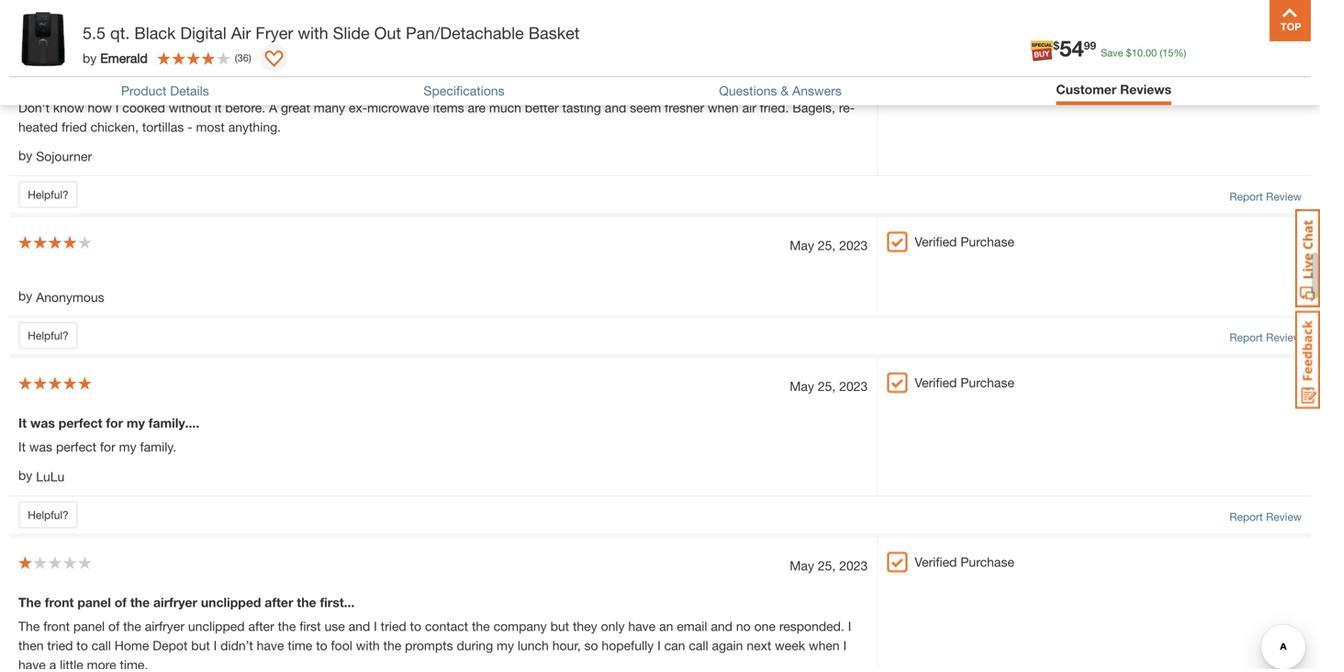 Task type: locate. For each thing, give the bounding box(es) containing it.
report
[[1230, 190, 1264, 203], [1230, 331, 1264, 344], [1230, 511, 1264, 524]]

2 vertical spatial review
[[1267, 511, 1303, 524]]

it
[[18, 416, 27, 431], [18, 440, 26, 455]]

by for by lulu
[[18, 468, 32, 483]]

0 horizontal spatial $
[[1054, 39, 1060, 52]]

1 horizontal spatial but
[[551, 619, 570, 634]]

2 verified purchase from the top
[[915, 375, 1015, 390]]

0 vertical spatial report review button
[[1230, 188, 1303, 205]]

next
[[747, 638, 772, 653]]

1 vertical spatial the
[[18, 619, 40, 634]]

with inside the front panel of the airfryer unclipped after the first... the front panel of the airfryer unclipped after the first use and i tried to contact the company but they only have an email and no one responded. i then tried to call home depot but i didn't have time to fool with the prompts during my lunch hour, so hopefully i can call again next week when i have a little more time.
[[356, 638, 380, 653]]

0 vertical spatial 25,
[[818, 238, 836, 253]]

0 horizontal spatial but
[[191, 638, 210, 653]]

1 verified from the top
[[915, 234, 958, 250]]

2 horizontal spatial and
[[711, 619, 733, 634]]

25, for the front panel of the airfryer unclipped after the first use and i tried to contact the company but they only have an email and no one responded. i then tried to call home depot but i didn't have time to fool with the prompts during my lunch hour, so hopefully i can call again next week when i have a little more time.
[[818, 558, 836, 574]]

1 vertical spatial for
[[100, 440, 116, 455]]

for left family.
[[100, 440, 116, 455]]

after up time
[[265, 595, 293, 610]]

0 vertical spatial a
[[286, 76, 295, 91]]

by inside the by lulu
[[18, 468, 32, 483]]

1 vertical spatial my
[[119, 440, 136, 455]]

0 vertical spatial of
[[115, 595, 127, 610]]

0 vertical spatial 2023
[[840, 238, 868, 253]]

verified purchase
[[915, 234, 1015, 250], [915, 375, 1015, 390], [915, 555, 1015, 570]]

for left 'family....'
[[106, 416, 123, 431]]

1 horizontal spatial tried
[[381, 619, 407, 634]]

1 report from the top
[[1230, 190, 1264, 203]]

my
[[127, 416, 145, 431], [119, 440, 136, 455], [497, 638, 514, 653]]

tried up a
[[47, 638, 73, 653]]

by inside by sojourner
[[18, 148, 32, 163]]

i left didn't in the bottom of the page
[[214, 638, 217, 653]]

and inside don't know how i cooked without it before. a great... don't know how i cooked without it before. a great many ex-microwave items are much better tasting and seem fresher when air fried. bagels, re- heated fried chicken, tortillas - most anything.
[[605, 100, 627, 115]]

cooked down the emerald
[[129, 76, 175, 91]]

$
[[1054, 39, 1060, 52], [1127, 47, 1132, 59]]

but
[[551, 619, 570, 634], [191, 638, 210, 653]]

0 vertical spatial the
[[18, 595, 41, 610]]

2 vertical spatial report
[[1230, 511, 1264, 524]]

airfryer
[[153, 595, 197, 610], [145, 619, 185, 634]]

my down company
[[497, 638, 514, 653]]

3 helpful? from the top
[[28, 509, 69, 522]]

helpful? down lulu 'button'
[[28, 509, 69, 522]]

( right 00
[[1160, 47, 1163, 59]]

helpful?
[[28, 188, 69, 201], [28, 329, 69, 342], [28, 509, 69, 522]]

when down "responded."
[[809, 638, 840, 653]]

air
[[743, 100, 757, 115]]

0 vertical spatial helpful?
[[28, 188, 69, 201]]

seem
[[630, 100, 662, 115]]

1 vertical spatial report review
[[1230, 331, 1303, 344]]

by down 5.5
[[83, 50, 97, 65]]

1 vertical spatial 25,
[[818, 379, 836, 394]]

5.5 qt. black digital air fryer with slide out pan/detachable basket
[[83, 23, 580, 43]]

0 vertical spatial how
[[92, 76, 118, 91]]

by left "lulu"
[[18, 468, 32, 483]]

to up prompts
[[410, 619, 422, 634]]

after up didn't in the bottom of the page
[[248, 619, 274, 634]]

2 vertical spatial helpful?
[[28, 509, 69, 522]]

review
[[1267, 190, 1303, 203], [1267, 331, 1303, 344], [1267, 511, 1303, 524]]

lulu button
[[36, 467, 65, 487]]

call up more
[[92, 638, 111, 653]]

have left time
[[257, 638, 284, 653]]

0 vertical spatial unclipped
[[201, 595, 261, 610]]

without down details
[[169, 100, 211, 115]]

and
[[605, 100, 627, 115], [349, 619, 370, 634], [711, 619, 733, 634]]

by
[[83, 50, 97, 65], [18, 148, 32, 163], [18, 289, 32, 304], [18, 468, 32, 483]]

but right depot in the left bottom of the page
[[191, 638, 210, 653]]

front up a
[[45, 595, 74, 610]]

1 vertical spatial after
[[248, 619, 274, 634]]

how
[[92, 76, 118, 91], [88, 100, 112, 115]]

anything.
[[228, 119, 281, 134]]

0 vertical spatial may 25, 2023
[[790, 238, 868, 253]]

0 horizontal spatial tried
[[47, 638, 73, 653]]

.
[[1144, 47, 1146, 59]]

1 vertical spatial report review button
[[1230, 329, 1303, 346]]

2 vertical spatial 2023
[[840, 558, 868, 574]]

3 report review from the top
[[1230, 511, 1303, 524]]

don't
[[18, 76, 51, 91], [18, 100, 50, 115]]

1 helpful? button from the top
[[18, 181, 78, 209]]

report review for don't know how i cooked without it before. a great... don't know how i cooked without it before. a great many ex-microwave items are much better tasting and seem fresher when air fried. bagels, re- heated fried chicken, tortillas - most anything.
[[1230, 190, 1303, 203]]

but up the hour,
[[551, 619, 570, 634]]

0 horizontal spatial with
[[298, 23, 329, 43]]

2 25, from the top
[[818, 379, 836, 394]]

it up most
[[215, 100, 222, 115]]

top button
[[1270, 0, 1312, 41]]

a
[[49, 658, 56, 670]]

to left the fool
[[316, 638, 328, 653]]

it
[[228, 76, 236, 91], [215, 100, 222, 115]]

1 don't from the top
[[18, 76, 51, 91]]

i down the emerald
[[121, 76, 125, 91]]

0 vertical spatial front
[[45, 595, 74, 610]]

fool
[[331, 638, 353, 653]]

helpful? for don't know how i cooked without it before. a great... don't know how i cooked without it before. a great many ex-microwave items are much better tasting and seem fresher when air fried. bagels, re- heated fried chicken, tortillas - most anything.
[[28, 188, 69, 201]]

0 vertical spatial report review
[[1230, 190, 1303, 203]]

0 horizontal spatial a
[[269, 100, 278, 115]]

1 horizontal spatial (
[[1160, 47, 1163, 59]]

( left )
[[235, 52, 238, 64]]

3 review from the top
[[1267, 511, 1303, 524]]

0 vertical spatial don't
[[18, 76, 51, 91]]

have
[[629, 619, 656, 634], [257, 638, 284, 653], [18, 658, 46, 670]]

2 vertical spatial 25,
[[818, 558, 836, 574]]

hour,
[[553, 638, 581, 653]]

0 horizontal spatial have
[[18, 658, 46, 670]]

1 review from the top
[[1267, 190, 1303, 203]]

1 vertical spatial may 25, 2023
[[790, 379, 868, 394]]

reviews
[[1121, 82, 1172, 97]]

1 vertical spatial 2023
[[840, 379, 868, 394]]

2 vertical spatial may 25, 2023
[[790, 558, 868, 574]]

my inside the front panel of the airfryer unclipped after the first... the front panel of the airfryer unclipped after the first use and i tried to contact the company but they only have an email and no one responded. i then tried to call home depot but i didn't have time to fool with the prompts during my lunch hour, so hopefully i can call again next week when i have a little more time.
[[497, 638, 514, 653]]

2 vertical spatial report review
[[1230, 511, 1303, 524]]

basket
[[529, 23, 580, 43]]

are
[[468, 100, 486, 115]]

$ left .
[[1127, 47, 1132, 59]]

1 vertical spatial cooked
[[122, 100, 165, 115]]

know
[[55, 76, 88, 91], [53, 100, 84, 115]]

many
[[314, 100, 345, 115]]

3 report from the top
[[1230, 511, 1264, 524]]

1 vertical spatial report
[[1230, 331, 1264, 344]]

a up great
[[286, 76, 295, 91]]

3 may 25, 2023 from the top
[[790, 558, 868, 574]]

0 vertical spatial before.
[[239, 76, 282, 91]]

0 vertical spatial my
[[127, 416, 145, 431]]

0 horizontal spatial to
[[76, 638, 88, 653]]

product image image
[[14, 9, 73, 69]]

3 report review button from the top
[[1230, 509, 1303, 525]]

helpful? button
[[18, 181, 78, 209], [18, 322, 78, 350], [18, 501, 78, 529]]

no
[[737, 619, 751, 634]]

1 report review from the top
[[1230, 190, 1303, 203]]

i down "responded."
[[844, 638, 847, 653]]

3 25, from the top
[[818, 558, 836, 574]]

by down heated
[[18, 148, 32, 163]]

microwave
[[368, 100, 430, 115]]

report review
[[1230, 190, 1303, 203], [1230, 331, 1303, 344], [1230, 511, 1303, 524]]

2 review from the top
[[1267, 331, 1303, 344]]

didn't
[[221, 638, 253, 653]]

cooked down product
[[122, 100, 165, 115]]

verified purchase for by
[[915, 234, 1015, 250]]

1 vertical spatial when
[[809, 638, 840, 653]]

1 vertical spatial but
[[191, 638, 210, 653]]

by left anonymous on the left of page
[[18, 289, 32, 304]]

tried up prompts
[[381, 619, 407, 634]]

before. up anything.
[[225, 100, 266, 115]]

may for it was perfect for my family.
[[790, 379, 815, 394]]

how down by emerald
[[92, 76, 118, 91]]

54
[[1060, 35, 1085, 61]]

2 may 25, 2023 from the top
[[790, 379, 868, 394]]

i right "responded."
[[849, 619, 852, 634]]

0 vertical spatial cooked
[[129, 76, 175, 91]]

family....
[[149, 416, 200, 431]]

1 horizontal spatial and
[[605, 100, 627, 115]]

1 horizontal spatial have
[[257, 638, 284, 653]]

with left slide
[[298, 23, 329, 43]]

3 2023 from the top
[[840, 558, 868, 574]]

by for by sojourner
[[18, 148, 32, 163]]

0 horizontal spatial it
[[215, 100, 222, 115]]

emerald
[[100, 50, 148, 65]]

1 horizontal spatial when
[[809, 638, 840, 653]]

chicken,
[[91, 119, 139, 134]]

my left family.
[[119, 440, 136, 455]]

3 verified from the top
[[915, 555, 958, 570]]

1 2023 from the top
[[840, 238, 868, 253]]

2 horizontal spatial have
[[629, 619, 656, 634]]

1 vertical spatial front
[[43, 619, 70, 634]]

1 vertical spatial know
[[53, 100, 84, 115]]

2 verified from the top
[[915, 375, 958, 390]]

report review button
[[1230, 188, 1303, 205], [1230, 329, 1303, 346], [1230, 509, 1303, 525]]

use
[[325, 619, 345, 634]]

how up chicken,
[[88, 100, 112, 115]]

helpful? button down lulu 'button'
[[18, 501, 78, 529]]

5.5
[[83, 23, 106, 43]]

have down then at the bottom
[[18, 658, 46, 670]]

1 purchase from the top
[[961, 234, 1015, 250]]

0 vertical spatial but
[[551, 619, 570, 634]]

panel
[[77, 595, 111, 610], [73, 619, 105, 634]]

lulu
[[36, 469, 65, 484]]

without
[[178, 76, 224, 91], [169, 100, 211, 115]]

may 25, 2023 for the front panel of the airfryer unclipped after the first use and i tried to contact the company but they only have an email and no one responded. i then tried to call home depot but i didn't have time to fool with the prompts during my lunch hour, so hopefully i can call again next week when i have a little more time.
[[790, 558, 868, 574]]

qt.
[[110, 23, 130, 43]]

1 vertical spatial review
[[1267, 331, 1303, 344]]

25, for it was perfect for my family.
[[818, 379, 836, 394]]

1 horizontal spatial call
[[689, 638, 709, 653]]

a left great
[[269, 100, 278, 115]]

helpful? button down by sojourner
[[18, 181, 78, 209]]

25,
[[818, 238, 836, 253], [818, 379, 836, 394], [818, 558, 836, 574]]

0 vertical spatial it
[[18, 416, 27, 431]]

2 vertical spatial verified
[[915, 555, 958, 570]]

i left can
[[658, 638, 661, 653]]

anonymous
[[36, 290, 104, 305]]

2 vertical spatial may
[[790, 558, 815, 574]]

verified for it was perfect for my family....
[[915, 375, 958, 390]]

and right use
[[349, 619, 370, 634]]

by inside 'by anonymous'
[[18, 289, 32, 304]]

1 vertical spatial it
[[215, 100, 222, 115]]

little
[[60, 658, 83, 670]]

1 report review button from the top
[[1230, 188, 1303, 205]]

( 36 )
[[235, 52, 251, 64]]

2023 for the front panel of the airfryer unclipped after the first use and i tried to contact the company but they only have an email and no one responded. i then tried to call home depot but i didn't have time to fool with the prompts during my lunch hour, so hopefully i can call again next week when i have a little more time.
[[840, 558, 868, 574]]

2 don't from the top
[[18, 100, 50, 115]]

to up little
[[76, 638, 88, 653]]

front up then at the bottom
[[43, 619, 70, 634]]

(
[[1160, 47, 1163, 59], [235, 52, 238, 64]]

fried.
[[760, 100, 789, 115]]

0 horizontal spatial when
[[708, 100, 739, 115]]

1 verified purchase from the top
[[915, 234, 1015, 250]]

for
[[106, 416, 123, 431], [100, 440, 116, 455]]

of
[[115, 595, 127, 610], [108, 619, 120, 634]]

customer reviews
[[1057, 82, 1172, 97]]

1 call from the left
[[92, 638, 111, 653]]

have up hopefully
[[629, 619, 656, 634]]

2 purchase from the top
[[961, 375, 1015, 390]]

1 it from the top
[[18, 416, 27, 431]]

0 vertical spatial it
[[228, 76, 236, 91]]

my up family.
[[127, 416, 145, 431]]

sojourner button
[[36, 147, 92, 166]]

review for it was perfect for my family.... it was perfect for my family.
[[1267, 511, 1303, 524]]

0 vertical spatial have
[[629, 619, 656, 634]]

1 vertical spatial of
[[108, 619, 120, 634]]

2 vertical spatial report review button
[[1230, 509, 1303, 525]]

2 2023 from the top
[[840, 379, 868, 394]]

2 vertical spatial my
[[497, 638, 514, 653]]

to
[[410, 619, 422, 634], [76, 638, 88, 653], [316, 638, 328, 653]]

0 vertical spatial report
[[1230, 190, 1264, 203]]

helpful? button for it was perfect for my family.... it was perfect for my family.
[[18, 501, 78, 529]]

3 may from the top
[[790, 558, 815, 574]]

1 vertical spatial with
[[356, 638, 380, 653]]

0 vertical spatial when
[[708, 100, 739, 115]]

week
[[775, 638, 806, 653]]

verified
[[915, 234, 958, 250], [915, 375, 958, 390], [915, 555, 958, 570]]

helpful? button down 'by anonymous'
[[18, 322, 78, 350]]

verified purchase for it was perfect for my family....
[[915, 375, 1015, 390]]

1 vertical spatial verified
[[915, 375, 958, 390]]

and up again
[[711, 619, 733, 634]]

1 vertical spatial helpful? button
[[18, 322, 78, 350]]

1 horizontal spatial to
[[316, 638, 328, 653]]

home
[[115, 638, 149, 653]]

1 vertical spatial purchase
[[961, 375, 1015, 390]]

0 vertical spatial for
[[106, 416, 123, 431]]

$ inside $ 54 99
[[1054, 39, 1060, 52]]

and left seem
[[605, 100, 627, 115]]

tried
[[381, 619, 407, 634], [47, 638, 73, 653]]

with
[[298, 23, 329, 43], [356, 638, 380, 653]]

call down email
[[689, 638, 709, 653]]

1 may 25, 2023 from the top
[[790, 238, 868, 253]]

1 helpful? from the top
[[28, 188, 69, 201]]

1 horizontal spatial a
[[286, 76, 295, 91]]

3 purchase from the top
[[961, 555, 1015, 570]]

2 vertical spatial helpful? button
[[18, 501, 78, 529]]

without up most
[[178, 76, 224, 91]]

may
[[790, 238, 815, 253], [790, 379, 815, 394], [790, 558, 815, 574]]

2 report review button from the top
[[1230, 329, 1303, 346]]

1 horizontal spatial with
[[356, 638, 380, 653]]

prompts
[[405, 638, 453, 653]]

when left the air
[[708, 100, 739, 115]]

with right the fool
[[356, 638, 380, 653]]

questions & answers button
[[719, 83, 842, 98], [719, 83, 842, 98]]

first...
[[320, 595, 355, 610]]

1 vertical spatial how
[[88, 100, 112, 115]]

only
[[601, 619, 625, 634]]

0 vertical spatial with
[[298, 23, 329, 43]]

helpful? down 'by anonymous'
[[28, 329, 69, 342]]

helpful? down by sojourner
[[28, 188, 69, 201]]

it was perfect for my family.... it was perfect for my family.
[[18, 416, 200, 455]]

customer reviews button
[[1057, 82, 1172, 101], [1057, 82, 1172, 97]]

before. down display image
[[239, 76, 282, 91]]

it down ( 36 )
[[228, 76, 236, 91]]

0 horizontal spatial call
[[92, 638, 111, 653]]

15
[[1163, 47, 1174, 59]]

2 may from the top
[[790, 379, 815, 394]]

2023 for it was perfect for my family.
[[840, 379, 868, 394]]

3 helpful? button from the top
[[18, 501, 78, 529]]

display image
[[265, 51, 284, 69]]

$ left 99
[[1054, 39, 1060, 52]]

perfect
[[59, 416, 102, 431], [56, 440, 96, 455]]

2 vertical spatial verified purchase
[[915, 555, 1015, 570]]

specifications button
[[424, 83, 505, 98], [424, 83, 505, 98]]



Task type: vqa. For each thing, say whether or not it's contained in the screenshot.
Report Review button related to It was perfect for my family.... It was perfect for my family.
yes



Task type: describe. For each thing, give the bounding box(es) containing it.
0 vertical spatial without
[[178, 76, 224, 91]]

fresher
[[665, 100, 705, 115]]

tasting
[[563, 100, 601, 115]]

specifications
[[424, 83, 505, 98]]

1 the from the top
[[18, 595, 41, 610]]

by emerald
[[83, 50, 148, 65]]

2 helpful? from the top
[[28, 329, 69, 342]]

save $ 10 . 00 ( 15 %)
[[1101, 47, 1187, 59]]

responded.
[[780, 619, 845, 634]]

by for by anonymous
[[18, 289, 32, 304]]

may 25, 2023 for it was perfect for my family.
[[790, 379, 868, 394]]

1 vertical spatial a
[[269, 100, 278, 115]]

2 it from the top
[[18, 440, 26, 455]]

1 horizontal spatial $
[[1127, 47, 1132, 59]]

1 vertical spatial airfryer
[[145, 619, 185, 634]]

contact
[[425, 619, 469, 634]]

company
[[494, 619, 547, 634]]

fryer
[[256, 23, 293, 43]]

0 vertical spatial perfect
[[59, 416, 102, 431]]

air
[[231, 23, 251, 43]]

live chat image
[[1296, 209, 1321, 308]]

ex-
[[349, 100, 368, 115]]

2 report from the top
[[1230, 331, 1264, 344]]

slide
[[333, 23, 370, 43]]

2 horizontal spatial to
[[410, 619, 422, 634]]

review for don't know how i cooked without it before. a great... don't know how i cooked without it before. a great many ex-microwave items are much better tasting and seem fresher when air fried. bagels, re- heated fried chicken, tortillas - most anything.
[[1267, 190, 1303, 203]]

00
[[1146, 47, 1158, 59]]

i up chicken,
[[116, 100, 119, 115]]

1 vertical spatial perfect
[[56, 440, 96, 455]]

don't know how i cooked without it before. a great... don't know how i cooked without it before. a great many ex-microwave items are much better tasting and seem fresher when air fried. bagels, re- heated fried chicken, tortillas - most anything.
[[18, 76, 855, 134]]

0 vertical spatial after
[[265, 595, 293, 610]]

tortillas
[[142, 119, 184, 134]]

2 helpful? button from the top
[[18, 322, 78, 350]]

hopefully
[[602, 638, 654, 653]]

details
[[170, 83, 209, 98]]

email
[[677, 619, 708, 634]]

2 call from the left
[[689, 638, 709, 653]]

depot
[[153, 638, 188, 653]]

helpful? button for don't know how i cooked without it before. a great... don't know how i cooked without it before. a great many ex-microwave items are much better tasting and seem fresher when air fried. bagels, re- heated fried chicken, tortillas - most anything.
[[18, 181, 78, 209]]

product
[[121, 83, 167, 98]]

they
[[573, 619, 598, 634]]

can
[[665, 638, 686, 653]]

1 may from the top
[[790, 238, 815, 253]]

report for it was perfect for my family.... it was perfect for my family.
[[1230, 511, 1264, 524]]

1 vertical spatial was
[[29, 440, 52, 455]]

out
[[374, 23, 401, 43]]

3 verified purchase from the top
[[915, 555, 1015, 570]]

0 horizontal spatial and
[[349, 619, 370, 634]]

by sojourner
[[18, 148, 92, 164]]

helpful? for it was perfect for my family.... it was perfect for my family.
[[28, 509, 69, 522]]

most
[[196, 119, 225, 134]]

1 vertical spatial tried
[[47, 638, 73, 653]]

questions & answers
[[719, 83, 842, 98]]

0 vertical spatial tried
[[381, 619, 407, 634]]

family.
[[140, 440, 177, 455]]

-
[[187, 119, 192, 134]]

0 vertical spatial know
[[55, 76, 88, 91]]

black
[[134, 23, 176, 43]]

an
[[660, 619, 674, 634]]

more
[[87, 658, 116, 670]]

anonymous button
[[36, 288, 104, 307]]

2 the from the top
[[18, 619, 40, 634]]

2 vertical spatial have
[[18, 658, 46, 670]]

0 vertical spatial airfryer
[[153, 595, 197, 610]]

36
[[238, 52, 249, 64]]

1 vertical spatial without
[[169, 100, 211, 115]]

save
[[1101, 47, 1124, 59]]

fried
[[61, 119, 87, 134]]

re-
[[839, 100, 855, 115]]

purchase for it was perfect for my family....
[[961, 375, 1015, 390]]

answers
[[793, 83, 842, 98]]

by for by emerald
[[83, 50, 97, 65]]

feedback link image
[[1296, 310, 1321, 410]]

pan/detachable
[[406, 23, 524, 43]]

so
[[585, 638, 598, 653]]

verified for by
[[915, 234, 958, 250]]

questions
[[719, 83, 778, 98]]

2 report review from the top
[[1230, 331, 1303, 344]]

1 25, from the top
[[818, 238, 836, 253]]

first
[[300, 619, 321, 634]]

again
[[712, 638, 744, 653]]

0 vertical spatial panel
[[77, 595, 111, 610]]

time.
[[120, 658, 148, 670]]

sojourner
[[36, 149, 92, 164]]

&
[[781, 83, 789, 98]]

items
[[433, 100, 464, 115]]

then
[[18, 638, 44, 653]]

great
[[281, 100, 310, 115]]

report review button for don't know how i cooked without it before. a great... don't know how i cooked without it before. a great many ex-microwave items are much better tasting and seem fresher when air fried. bagels, re- heated fried chicken, tortillas - most anything.
[[1230, 188, 1303, 205]]

1 vertical spatial before.
[[225, 100, 266, 115]]

lunch
[[518, 638, 549, 653]]

$ 54 99
[[1054, 35, 1097, 61]]

better
[[525, 100, 559, 115]]

during
[[457, 638, 493, 653]]

customer
[[1057, 82, 1117, 97]]

1 vertical spatial panel
[[73, 619, 105, 634]]

)
[[249, 52, 251, 64]]

the front panel of the airfryer unclipped after the first... the front panel of the airfryer unclipped after the first use and i tried to contact the company but they only have an email and no one responded. i then tried to call home depot but i didn't have time to fool with the prompts during my lunch hour, so hopefully i can call again next week when i have a little more time.
[[18, 595, 852, 670]]

1 vertical spatial have
[[257, 638, 284, 653]]

10
[[1132, 47, 1144, 59]]

one
[[755, 619, 776, 634]]

0 horizontal spatial (
[[235, 52, 238, 64]]

heated
[[18, 119, 58, 134]]

0 vertical spatial was
[[30, 416, 55, 431]]

report review for it was perfect for my family.... it was perfect for my family.
[[1230, 511, 1303, 524]]

i right use
[[374, 619, 377, 634]]

may for the front panel of the airfryer unclipped after the first use and i tried to contact the company but they only have an email and no one responded. i then tried to call home depot but i didn't have time to fool with the prompts during my lunch hour, so hopefully i can call again next week when i have a little more time.
[[790, 558, 815, 574]]

1 vertical spatial unclipped
[[188, 619, 245, 634]]

great...
[[298, 76, 341, 91]]

purchase for by
[[961, 234, 1015, 250]]

time
[[288, 638, 313, 653]]

bagels,
[[793, 100, 836, 115]]

report for don't know how i cooked without it before. a great... don't know how i cooked without it before. a great many ex-microwave items are much better tasting and seem fresher when air fried. bagels, re- heated fried chicken, tortillas - most anything.
[[1230, 190, 1264, 203]]

digital
[[180, 23, 227, 43]]

much
[[489, 100, 522, 115]]

when inside the front panel of the airfryer unclipped after the first... the front panel of the airfryer unclipped after the first use and i tried to contact the company but they only have an email and no one responded. i then tried to call home depot but i didn't have time to fool with the prompts during my lunch hour, so hopefully i can call again next week when i have a little more time.
[[809, 638, 840, 653]]

99
[[1085, 39, 1097, 52]]

%)
[[1174, 47, 1187, 59]]

report review button for it was perfect for my family.... it was perfect for my family.
[[1230, 509, 1303, 525]]

by anonymous
[[18, 289, 104, 305]]

when inside don't know how i cooked without it before. a great... don't know how i cooked without it before. a great many ex-microwave items are much better tasting and seem fresher when air fried. bagels, re- heated fried chicken, tortillas - most anything.
[[708, 100, 739, 115]]



